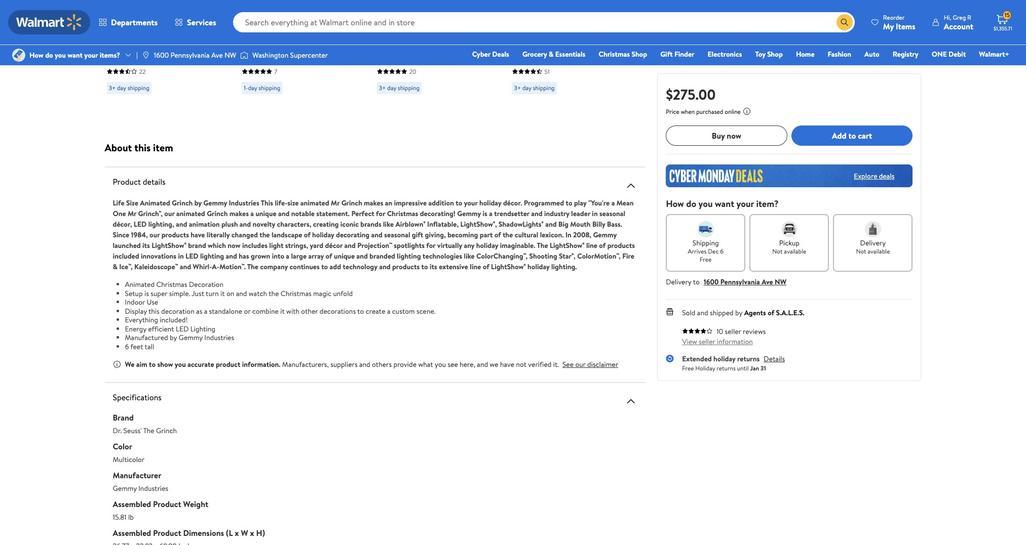 Task type: describe. For each thing, give the bounding box(es) containing it.
view
[[682, 337, 697, 347]]

1 vertical spatial its
[[430, 262, 437, 272]]

0 vertical spatial unique
[[256, 209, 276, 219]]

1 horizontal spatial unique
[[334, 251, 355, 261]]

efficient
[[148, 324, 174, 334]]

of right agents
[[768, 308, 774, 318]]

2 horizontal spatial our
[[575, 360, 586, 370]]

0 horizontal spatial nw
[[225, 50, 236, 60]]

mean
[[617, 198, 634, 208]]

purchased
[[696, 107, 723, 116]]

of down décor
[[326, 251, 332, 261]]

weight
[[183, 499, 208, 510]]

magic
[[313, 289, 331, 299]]

1 vertical spatial 1600
[[704, 277, 719, 287]]

dimensions
[[183, 528, 224, 539]]

4
[[107, 30, 112, 41]]

literally
[[207, 230, 230, 240]]

$99.00 life sized animated dancing santa claus christmas décor, 5.8 ft, by holiday time
[[377, 14, 480, 63]]

christmas up with
[[281, 289, 311, 299]]

1 horizontal spatial pennsylvania
[[720, 277, 760, 287]]

technologies
[[423, 251, 462, 261]]

(l
[[226, 528, 233, 539]]

2 assembled from the top
[[113, 528, 151, 539]]

the down novelty
[[260, 230, 270, 240]]

holiday down creating
[[312, 230, 334, 240]]

1 vertical spatial ave
[[762, 277, 773, 287]]

 image for how
[[12, 49, 25, 62]]

a right create
[[387, 306, 390, 316]]

time
[[437, 52, 454, 63]]

seuss
[[512, 63, 531, 74]]

pickup not available
[[772, 238, 806, 256]]

departments
[[111, 17, 158, 28]]

0 vertical spatial 1600
[[154, 50, 169, 60]]

toy shop link
[[751, 49, 787, 60]]

intent image for shipping image
[[698, 221, 714, 238]]

0 horizontal spatial makes
[[229, 209, 249, 219]]

lighting
[[190, 324, 215, 334]]

display
[[125, 306, 147, 316]]

buy
[[712, 130, 725, 141]]

items
[[896, 21, 915, 32]]

décor.
[[503, 198, 522, 208]]

toy shop
[[755, 49, 783, 59]]

led inside animated christmas decoration setup is super simple. just turn it on and watch the christmas magic unfold indoor use display this decoration as a standalone or combine it with other decorations to create a custom scene. everything included! energy efficient led lighting manufactured by gemmy industries 6 feet tall
[[176, 324, 189, 334]]

and left we
[[477, 360, 488, 370]]

a right into
[[286, 251, 289, 261]]

r
[[967, 13, 971, 22]]

branded
[[370, 251, 395, 261]]

free for extended
[[682, 364, 694, 373]]

multicolor
[[113, 455, 144, 465]]

landscape
[[272, 230, 302, 240]]

décor inside $55.32 36 inch led lighted the grinch cindy lou who blow mold green christmas décor dr seuss
[[573, 52, 595, 63]]

standalone
[[209, 306, 242, 316]]

price when purchased online
[[666, 107, 741, 116]]

1 horizontal spatial our
[[164, 209, 175, 219]]

1 3+ from the left
[[109, 83, 116, 92]]

a right as
[[204, 306, 207, 316]]

1600 pennsylvania ave nw
[[154, 50, 236, 60]]

2 x from the left
[[250, 528, 254, 539]]

shooting
[[529, 251, 557, 261]]

grinch up plush
[[207, 209, 228, 219]]

is inside life size animated grinch by gemmy industries this life-size animated mr grinch makes an impressive addition to your holiday décor. programmed to play "you're a mean one mr grinch", our animated grinch makes a unique and notable statement. perfect for christmas decorating! gemmy is a trendsetter and industry leader in seasonal décor, led lighting, and animation plush and novelty characters, creating iconic brands like airblown® inflatable, lightshow®, shadowlights® and big mouth billy bass. since 1984, our products have literally changed the landscape of holiday decorating and seasonal gift giving, becoming part of the cultural lexicon. in 2008, gemmy launched its lightshow® brand which now includes light strings, yard décor and projection™ spotlights for virtually any holiday imaginable. the lightshow® line of products included innovations in led lighting and has grown into a large array of unique and branded lighting technologies like colorchanging™, shooting star®, colormotion™, fire & ice™, kaleidoscope™ and whirl-a-motion™. the company continues to add technology and products to its extensive line of lightshow® holiday lighting.
[[483, 209, 487, 219]]

the inside $55.32 36 inch led lighted the grinch cindy lou who blow mold green christmas décor dr seuss
[[584, 30, 596, 41]]

you right show
[[175, 360, 186, 370]]

grinch inside brand dr. seuss' the grinch color multicolor manufacturer gemmy industries assembled product weight 15.81 lb
[[156, 426, 177, 436]]

decorating
[[336, 230, 369, 240]]

light
[[269, 241, 283, 251]]

sold and shipped by agents of s.a.l.e.s.
[[682, 308, 805, 318]]

claus
[[398, 41, 417, 52]]

0 horizontal spatial its
[[142, 241, 150, 251]]

of up yard at the top left of the page
[[304, 230, 310, 240]]

programmed
[[524, 198, 564, 208]]

to down arrives
[[693, 277, 700, 287]]

and right 'sold'
[[697, 308, 708, 318]]

1 horizontal spatial returns
[[737, 354, 760, 364]]

want for item?
[[715, 198, 734, 210]]

the up imaginable.
[[503, 230, 513, 240]]

industries inside brand dr. seuss' the grinch color multicolor manufacturer gemmy industries assembled product weight 15.81 lb
[[138, 484, 168, 494]]

shipping arrives dec 6 free
[[688, 238, 724, 264]]

0 horizontal spatial products
[[161, 230, 189, 240]]

0 vertical spatial this
[[134, 141, 151, 155]]

product inside brand dr. seuss' the grinch color multicolor manufacturer gemmy industries assembled product weight 15.81 lb
[[153, 499, 181, 510]]

industries inside animated christmas decoration setup is super simple. just turn it on and watch the christmas magic unfold indoor use display this decoration as a standalone or combine it with other decorations to create a custom scene. everything included! energy efficient led lighting manufactured by gemmy industries 6 feet tall
[[204, 333, 234, 343]]

delivery for not
[[860, 238, 886, 248]]

2 horizontal spatial products
[[607, 241, 635, 251]]

product group containing now $72.99
[[242, 0, 355, 98]]

$1,355.71
[[994, 25, 1012, 32]]

how for how do you want your items?
[[29, 50, 43, 60]]

life-
[[275, 198, 287, 208]]

0 horizontal spatial line
[[470, 262, 481, 272]]

to left play
[[566, 198, 572, 208]]

4.1 stars out of 5, based on 10 seller reviews element
[[682, 328, 712, 334]]

0 vertical spatial product
[[113, 176, 141, 187]]

sold
[[682, 308, 695, 318]]

add to cart
[[832, 130, 872, 141]]

green inside $55.32 36 inch led lighted the grinch cindy lou who blow mold green christmas décor dr seuss
[[512, 52, 534, 63]]

holiday inside extended holiday returns details free holiday returns until jan 31
[[695, 364, 715, 373]]

 image for washington
[[240, 50, 248, 60]]

$55.32
[[512, 14, 538, 27]]

christmas inside the $99.00 life sized animated dancing santa claus christmas décor, 5.8 ft, by holiday time
[[419, 41, 454, 52]]

seuss'
[[123, 426, 142, 436]]

others
[[372, 360, 392, 370]]

services button
[[166, 10, 225, 34]]

is inside animated christmas decoration setup is super simple. just turn it on and watch the christmas magic unfold indoor use display this decoration as a standalone or combine it with other decorations to create a custom scene. everything included! energy efficient led lighting manufactured by gemmy industries 6 feet tall
[[144, 289, 149, 299]]

cyber
[[472, 49, 491, 59]]

you down walmart image
[[55, 50, 66, 60]]

included!
[[160, 315, 188, 325]]

combine
[[252, 306, 279, 316]]

 image for 1600
[[142, 51, 150, 59]]

1 x from the left
[[235, 528, 239, 539]]

energy
[[125, 324, 146, 334]]

we
[[490, 360, 498, 370]]

1 day from the left
[[117, 83, 126, 92]]

0 vertical spatial in
[[592, 209, 598, 219]]

shipping for now
[[259, 83, 280, 92]]

& inside life size animated grinch by gemmy industries this life-size animated mr grinch makes an impressive addition to your holiday décor. programmed to play "you're a mean one mr grinch", our animated grinch makes a unique and notable statement. perfect for christmas decorating! gemmy is a trendsetter and industry leader in seasonal décor, led lighting, and animation plush and novelty characters, creating iconic brands like airblown® inflatable, lightshow®, shadowlights® and big mouth billy bass. since 1984, our products have literally changed the landscape of holiday decorating and seasonal gift giving, becoming part of the cultural lexicon. in 2008, gemmy launched its lightshow® brand which now includes light strings, yard décor and projection™ spotlights for virtually any holiday imaginable. the lightshow® line of products included innovations in led lighting and has grown into a large array of unique and branded lighting technologies like colorchanging™, shooting star®, colormotion™, fire & ice™, kaleidoscope™ and whirl-a-motion™. the company continues to add technology and products to its extensive line of lightshow® holiday lighting.
[[113, 262, 118, 272]]

with
[[286, 306, 299, 316]]

7
[[274, 67, 277, 76]]

virtually
[[437, 241, 462, 251]]

industry
[[544, 209, 570, 219]]

holiday inside the $99.00 life sized animated dancing santa claus christmas décor, 5.8 ft, by holiday time
[[409, 52, 436, 63]]

sponsored now $72.99 $94.99 noma 3ft pre lit led snowman indoor/outdoor holiday lawn decoration, white
[[242, 4, 354, 63]]

cyber monday deals image
[[666, 165, 913, 187]]

gemmy up lightshow®,
[[457, 209, 481, 219]]

0 vertical spatial ave
[[211, 50, 223, 60]]

christmas down the kaleidoscope™
[[156, 280, 187, 290]]

christmas inside $55.32 36 inch led lighted the grinch cindy lou who blow mold green christmas décor dr seuss
[[536, 52, 571, 63]]

to down technologies
[[421, 262, 428, 272]]

what
[[418, 360, 433, 370]]

and up lexicon.
[[545, 219, 557, 230]]

seller for view
[[699, 337, 715, 347]]

0 vertical spatial pennsylvania
[[170, 50, 210, 60]]

holiday down shooting
[[527, 262, 550, 272]]

santa
[[377, 41, 396, 52]]

1 horizontal spatial it
[[280, 306, 285, 316]]

animated inside life size animated grinch by gemmy industries this life-size animated mr grinch makes an impressive addition to your holiday décor. programmed to play "you're a mean one mr grinch", our animated grinch makes a unique and notable statement. perfect for christmas decorating! gemmy is a trendsetter and industry leader in seasonal décor, led lighting, and animation plush and novelty characters, creating iconic brands like airblown® inflatable, lightshow®, shadowlights® and big mouth billy bass. since 1984, our products have literally changed the landscape of holiday decorating and seasonal gift giving, becoming part of the cultural lexicon. in 2008, gemmy launched its lightshow® brand which now includes light strings, yard décor and projection™ spotlights for virtually any holiday imaginable. the lightshow® line of products included innovations in led lighting and has grown into a large array of unique and branded lighting technologies like colorchanging™, shooting star®, colormotion™, fire & ice™, kaleidoscope™ and whirl-a-motion™. the company continues to add technology and products to its extensive line of lightshow® holiday lighting.
[[140, 198, 170, 208]]

of right the part
[[494, 230, 501, 240]]

and up projection™
[[371, 230, 383, 240]]

animated inside $119.00 4 foot tall life sized animated dancing the grinch green christmas décor
[[178, 30, 212, 41]]

1 horizontal spatial &
[[549, 49, 554, 59]]

the inside brand dr. seuss' the grinch color multicolor manufacturer gemmy industries assembled product weight 15.81 lb
[[143, 426, 154, 436]]

see our disclaimer button
[[562, 360, 618, 370]]

and down life-
[[278, 209, 290, 219]]

you left see
[[435, 360, 446, 370]]

and up technology
[[356, 251, 368, 261]]

1 horizontal spatial lightshow®
[[491, 262, 526, 272]]

green inside $119.00 4 foot tall life sized animated dancing the grinch green christmas décor
[[177, 41, 198, 52]]

1 vertical spatial animated
[[176, 209, 205, 219]]

15.81
[[113, 513, 126, 523]]

giving,
[[425, 230, 446, 240]]

cyber deals link
[[468, 49, 514, 60]]

gemmy down billy
[[593, 230, 617, 240]]

0 vertical spatial it
[[220, 289, 225, 299]]

life inside $119.00 4 foot tall life sized animated dancing the grinch green christmas décor
[[143, 30, 156, 41]]

3+ day shipping for $99.00
[[379, 83, 420, 92]]

sized inside the $99.00 life sized animated dancing santa claus christmas décor, 5.8 ft, by holiday time
[[392, 30, 410, 41]]

1 horizontal spatial the
[[247, 262, 258, 272]]

shipping for 36
[[533, 83, 555, 92]]

$119.00
[[107, 14, 135, 27]]

it.
[[553, 360, 559, 370]]

0 horizontal spatial seasonal
[[384, 230, 410, 240]]

pickup
[[779, 238, 800, 248]]

grinch inside $55.32 36 inch led lighted the grinch cindy lou who blow mold green christmas décor dr seuss
[[598, 30, 622, 41]]

Walmart Site-Wide search field
[[233, 12, 855, 32]]

yard
[[310, 241, 323, 251]]

tall inside animated christmas decoration setup is super simple. just turn it on and watch the christmas magic unfold indoor use display this decoration as a standalone or combine it with other decorations to create a custom scene. everything included! energy efficient led lighting manufactured by gemmy industries 6 feet tall
[[145, 342, 154, 352]]

shop for christmas shop
[[632, 49, 647, 59]]

led inside $55.32 36 inch led lighted the grinch cindy lou who blow mold green christmas décor dr seuss
[[539, 30, 554, 41]]

to right aim
[[149, 360, 156, 370]]

the inside animated christmas decoration setup is super simple. just turn it on and watch the christmas magic unfold indoor use display this decoration as a standalone or combine it with other decorations to create a custom scene. everything included! energy efficient led lighting manufactured by gemmy industries 6 feet tall
[[269, 289, 279, 299]]

1 horizontal spatial like
[[464, 251, 475, 261]]

1 horizontal spatial line
[[586, 241, 597, 251]]

which
[[208, 241, 226, 251]]

your for items?
[[84, 50, 98, 60]]

and up motion™. at the top of page
[[226, 251, 237, 261]]

registry link
[[888, 49, 923, 60]]

until
[[737, 364, 749, 373]]

pre
[[281, 30, 293, 41]]

holiday down the part
[[476, 241, 498, 251]]

0 vertical spatial the
[[537, 241, 548, 251]]

the inside $119.00 4 foot tall life sized animated dancing the grinch green christmas décor
[[137, 41, 149, 52]]

grinch inside $119.00 4 foot tall life sized animated dancing the grinch green christmas décor
[[151, 41, 175, 52]]

1 shipping from the left
[[128, 83, 149, 92]]

plush
[[221, 219, 238, 230]]

1-day shipping
[[244, 83, 280, 92]]

suppliers
[[330, 360, 358, 370]]

gemmy inside brand dr. seuss' the grinch color multicolor manufacturer gemmy industries assembled product weight 15.81 lb
[[113, 484, 137, 494]]

not for delivery
[[856, 247, 866, 256]]

and up "changed"
[[240, 219, 251, 230]]

and left others
[[359, 360, 370, 370]]

grinch up lighting,
[[172, 198, 193, 208]]

product group containing $99.00
[[377, 0, 490, 98]]

product details
[[113, 176, 165, 187]]

led up 1984,
[[134, 219, 147, 230]]

launched
[[113, 241, 141, 251]]

item?
[[756, 198, 779, 210]]

of down colorchanging™,
[[483, 262, 489, 272]]

lighting.
[[551, 262, 577, 272]]

0 horizontal spatial lightshow®
[[152, 241, 186, 251]]

1 horizontal spatial have
[[500, 360, 514, 370]]

statement.
[[316, 209, 350, 219]]

and down programmed
[[531, 209, 543, 219]]

account
[[944, 21, 973, 32]]

animated inside animated christmas decoration setup is super simple. just turn it on and watch the christmas magic unfold indoor use display this decoration as a standalone or combine it with other decorations to create a custom scene. everything included! energy efficient led lighting manufactured by gemmy industries 6 feet tall
[[125, 280, 155, 290]]

indoor
[[125, 297, 145, 308]]

greg
[[953, 13, 966, 22]]

services
[[187, 17, 216, 28]]

company
[[260, 262, 288, 272]]

a up novelty
[[250, 209, 254, 219]]

0 horizontal spatial our
[[150, 230, 160, 240]]

or
[[244, 306, 251, 316]]

day for now
[[248, 83, 257, 92]]

intent image for pickup image
[[781, 221, 797, 238]]

assembled inside brand dr. seuss' the grinch color multicolor manufacturer gemmy industries assembled product weight 15.81 lb
[[113, 499, 151, 510]]

lou
[[534, 41, 547, 52]]

shipping for life
[[398, 83, 420, 92]]

0 horizontal spatial returns
[[717, 364, 736, 373]]

item
[[153, 141, 173, 155]]

other
[[301, 306, 318, 316]]

$94.99
[[292, 15, 313, 25]]

0 vertical spatial makes
[[364, 198, 383, 208]]



Task type: locate. For each thing, give the bounding box(es) containing it.
a-
[[212, 262, 219, 272]]

3+ day shipping down "22"
[[109, 83, 149, 92]]

0 horizontal spatial delivery
[[666, 277, 691, 287]]

a up lightshow®,
[[489, 209, 492, 219]]

this inside animated christmas decoration setup is super simple. just turn it on and watch the christmas magic unfold indoor use display this decoration as a standalone or combine it with other decorations to create a custom scene. everything included! energy efficient led lighting manufactured by gemmy industries 6 feet tall
[[148, 306, 159, 316]]

0 horizontal spatial 6
[[125, 342, 129, 352]]

tall inside $119.00 4 foot tall life sized animated dancing the grinch green christmas décor
[[130, 30, 141, 41]]

product group containing $55.32
[[512, 0, 625, 98]]

0 vertical spatial free
[[700, 255, 712, 264]]

tall right feet
[[145, 342, 154, 352]]

day for life
[[387, 83, 396, 92]]

1 horizontal spatial now
[[727, 130, 741, 141]]

0 horizontal spatial like
[[383, 219, 394, 230]]

10
[[717, 327, 723, 337]]

life inside life size animated grinch by gemmy industries this life-size animated mr grinch makes an impressive addition to your holiday décor. programmed to play "you're a mean one mr grinch", our animated grinch makes a unique and notable statement. perfect for christmas decorating! gemmy is a trendsetter and industry leader in seasonal décor, led lighting, and animation plush and novelty characters, creating iconic brands like airblown® inflatable, lightshow®, shadowlights® and big mouth billy bass. since 1984, our products have literally changed the landscape of holiday decorating and seasonal gift giving, becoming part of the cultural lexicon. in 2008, gemmy launched its lightshow® brand which now includes light strings, yard décor and projection™ spotlights for virtually any holiday imaginable. the lightshow® line of products included innovations in led lighting and has grown into a large array of unique and branded lighting technologies like colorchanging™, shooting star®, colormotion™, fire & ice™, kaleidoscope™ and whirl-a-motion™. the company continues to add technology and products to its extensive line of lightshow® holiday lighting.
[[113, 198, 124, 208]]

who
[[549, 41, 565, 52]]

1 horizontal spatial 1600
[[704, 277, 719, 287]]

seller right 10
[[725, 327, 741, 337]]

0 horizontal spatial &
[[113, 262, 118, 272]]

1 horizontal spatial mr
[[331, 198, 340, 208]]

life down $99.00
[[377, 30, 390, 41]]

2 décor from the left
[[573, 52, 595, 63]]

sponsored
[[242, 4, 270, 12]]

how right mean
[[666, 198, 684, 210]]

notable
[[291, 209, 315, 219]]

view seller information link
[[682, 337, 753, 347]]

finder
[[674, 49, 694, 59]]

2 lighting from the left
[[397, 251, 421, 261]]

like
[[383, 219, 394, 230], [464, 251, 475, 261]]

add
[[832, 130, 846, 141]]

assembled product dimensions (l x w x h)
[[113, 528, 265, 539]]

1 horizontal spatial is
[[483, 209, 487, 219]]

1 vertical spatial 6
[[125, 342, 129, 352]]

1 décor from the left
[[144, 52, 166, 63]]

whirl-
[[193, 262, 212, 272]]

leader
[[571, 209, 590, 219]]

supercenter
[[290, 50, 328, 60]]

add
[[330, 262, 341, 272]]

for down an
[[376, 209, 385, 219]]

0 vertical spatial delivery
[[860, 238, 886, 248]]

0 horizontal spatial 1600
[[154, 50, 169, 60]]

spotlights
[[394, 241, 425, 251]]

0 vertical spatial want
[[68, 50, 83, 60]]

reorder my items
[[883, 13, 915, 32]]

assembled up 'lb'
[[113, 499, 151, 510]]

1 vertical spatial pennsylvania
[[720, 277, 760, 287]]

we
[[125, 360, 134, 370]]

1 vertical spatial unique
[[334, 251, 355, 261]]

3+ day shipping for $55.32
[[514, 83, 555, 92]]

0 horizontal spatial mr
[[128, 209, 136, 219]]

0 vertical spatial have
[[191, 230, 205, 240]]

day for 36
[[522, 83, 531, 92]]

makes left an
[[364, 198, 383, 208]]

the right foot
[[137, 41, 149, 52]]

0 horizontal spatial not
[[772, 247, 783, 256]]

not for pickup
[[772, 247, 783, 256]]

line up colormotion™,
[[586, 241, 597, 251]]

0 vertical spatial now
[[727, 130, 741, 141]]

industries inside life size animated grinch by gemmy industries this life-size animated mr grinch makes an impressive addition to your holiday décor. programmed to play "you're a mean one mr grinch", our animated grinch makes a unique and notable statement. perfect for christmas decorating! gemmy is a trendsetter and industry leader in seasonal décor, led lighting, and animation plush and novelty characters, creating iconic brands like airblown® inflatable, lightshow®, shadowlights® and big mouth billy bass. since 1984, our products have literally changed the landscape of holiday decorating and seasonal gift giving, becoming part of the cultural lexicon. in 2008, gemmy launched its lightshow® brand which now includes light strings, yard décor and projection™ spotlights for virtually any holiday imaginable. the lightshow® line of products included innovations in led lighting and has grown into a large array of unique and branded lighting technologies like colorchanging™, shooting star®, colormotion™, fire & ice™, kaleidoscope™ and whirl-a-motion™. the company continues to add technology and products to its extensive line of lightshow® holiday lighting.
[[229, 198, 259, 208]]

by up the animation at the left of the page
[[194, 198, 202, 208]]

0 horizontal spatial is
[[144, 289, 149, 299]]

mr down size
[[128, 209, 136, 219]]

holiday down view seller information link
[[713, 354, 736, 364]]

this right display
[[148, 306, 159, 316]]

0 horizontal spatial how
[[29, 50, 43, 60]]

shipping
[[128, 83, 149, 92], [259, 83, 280, 92], [398, 83, 420, 92], [533, 83, 555, 92]]

animated
[[178, 30, 212, 41], [412, 30, 446, 41], [140, 198, 170, 208], [125, 280, 155, 290]]

to right addition
[[456, 198, 462, 208]]

delivery up 'sold'
[[666, 277, 691, 287]]

to left add
[[321, 262, 328, 272]]

0 vertical spatial its
[[142, 241, 150, 251]]

holiday down view seller information link
[[695, 364, 715, 373]]

shop for toy shop
[[767, 49, 783, 59]]

lighted
[[556, 30, 582, 41]]

1 shop from the left
[[632, 49, 647, 59]]

and down branded
[[379, 262, 390, 272]]

nw left snowman
[[225, 50, 236, 60]]

1 horizontal spatial nw
[[775, 277, 786, 287]]

gemmy up the animation at the left of the page
[[203, 198, 227, 208]]

animated inside the $99.00 life sized animated dancing santa claus christmas décor, 5.8 ft, by holiday time
[[412, 30, 446, 41]]

details
[[143, 176, 165, 187]]

2 not from the left
[[856, 247, 866, 256]]

0 vertical spatial industries
[[229, 198, 259, 208]]

christmas inside christmas shop link
[[599, 49, 630, 59]]

2 product group from the left
[[242, 0, 355, 98]]

animated christmas decoration setup is super simple. just turn it on and watch the christmas magic unfold indoor use display this decoration as a standalone or combine it with other decorations to create a custom scene. everything included! energy efficient led lighting manufactured by gemmy industries 6 feet tall
[[125, 280, 436, 352]]

1 horizontal spatial seller
[[725, 327, 741, 337]]

free inside extended holiday returns details free holiday returns until jan 31
[[682, 364, 694, 373]]

mr
[[331, 198, 340, 208], [128, 209, 136, 219]]

grinch up perfect
[[341, 198, 362, 208]]

continues
[[290, 262, 320, 272]]

and right lighting,
[[176, 219, 187, 230]]

dancing inside $119.00 4 foot tall life sized animated dancing the grinch green christmas décor
[[107, 41, 136, 52]]

 image
[[12, 49, 25, 62], [240, 50, 248, 60], [142, 51, 150, 59]]

shop right toy
[[767, 49, 783, 59]]

3 3+ from the left
[[514, 83, 521, 92]]

large
[[291, 251, 307, 261]]

0 horizontal spatial want
[[68, 50, 83, 60]]

4 shipping from the left
[[533, 83, 555, 92]]

explore deals link
[[850, 167, 899, 185]]

décor inside $119.00 4 foot tall life sized animated dancing the grinch green christmas décor
[[144, 52, 166, 63]]

1 horizontal spatial décor
[[573, 52, 595, 63]]

christmas right blow
[[599, 49, 630, 59]]

of
[[304, 230, 310, 240], [494, 230, 501, 240], [599, 241, 606, 251], [326, 251, 332, 261], [483, 262, 489, 272], [768, 308, 774, 318]]

product
[[216, 360, 240, 370]]

animated up time
[[412, 30, 446, 41]]

1 horizontal spatial lighting
[[397, 251, 421, 261]]

0 horizontal spatial life
[[113, 198, 124, 208]]

gemmy down manufacturer
[[113, 484, 137, 494]]

0 horizontal spatial in
[[178, 251, 184, 261]]

inflatable,
[[427, 219, 459, 230]]

christmas inside life size animated grinch by gemmy industries this life-size animated mr grinch makes an impressive addition to your holiday décor. programmed to play "you're a mean one mr grinch", our animated grinch makes a unique and notable statement. perfect for christmas decorating! gemmy is a trendsetter and industry leader in seasonal décor, led lighting, and animation plush and novelty characters, creating iconic brands like airblown® inflatable, lightshow®, shadowlights® and big mouth billy bass. since 1984, our products have literally changed the landscape of holiday decorating and seasonal gift giving, becoming part of the cultural lexicon. in 2008, gemmy launched its lightshow® brand which now includes light strings, yard décor and projection™ spotlights for virtually any holiday imaginable. the lightshow® line of products included innovations in led lighting and has grown into a large array of unique and branded lighting technologies like colorchanging™, shooting star®, colormotion™, fire & ice™, kaleidoscope™ and whirl-a-motion™. the company continues to add technology and products to its extensive line of lightshow® holiday lighting.
[[387, 209, 418, 219]]

hi, greg r account
[[944, 13, 973, 32]]

product group
[[107, 0, 219, 98], [242, 0, 355, 98], [377, 0, 490, 98], [512, 0, 625, 98]]

décor right '|'
[[144, 52, 166, 63]]

line right "extensive"
[[470, 262, 481, 272]]

holiday left "décor."
[[479, 198, 501, 208]]

a left mean
[[611, 198, 615, 208]]

animated up grinch",
[[140, 198, 170, 208]]

2 sized from the left
[[392, 30, 410, 41]]

now
[[727, 130, 741, 141], [228, 241, 240, 251]]

free for shipping
[[700, 255, 712, 264]]

have up brand
[[191, 230, 205, 240]]

kaleidoscope™
[[134, 262, 178, 272]]

animated down the services
[[178, 30, 212, 41]]

0 horizontal spatial 3+
[[109, 83, 116, 92]]

1 vertical spatial nw
[[775, 277, 786, 287]]

1 lighting from the left
[[200, 251, 224, 261]]

2 day from the left
[[248, 83, 257, 92]]

1 not from the left
[[772, 247, 783, 256]]

by inside animated christmas decoration setup is super simple. just turn it on and watch the christmas magic unfold indoor use display this decoration as a standalone or combine it with other decorations to create a custom scene. everything included! energy efficient led lighting manufactured by gemmy industries 6 feet tall
[[170, 333, 177, 343]]

1 assembled from the top
[[113, 499, 151, 510]]

0 horizontal spatial unique
[[256, 209, 276, 219]]

0 horizontal spatial do
[[45, 50, 53, 60]]

0 horizontal spatial sized
[[158, 30, 176, 41]]

1 available from the left
[[784, 247, 806, 256]]

when
[[681, 107, 695, 116]]

shipping
[[693, 238, 719, 248]]

makes up plush
[[229, 209, 249, 219]]

life down departments
[[143, 30, 156, 41]]

disclaimer
[[587, 360, 618, 370]]

electronics
[[708, 49, 742, 59]]

into
[[272, 251, 284, 261]]

dancing inside the $99.00 life sized animated dancing santa claus christmas décor, 5.8 ft, by holiday time
[[448, 30, 477, 41]]

available down intent image for delivery
[[868, 247, 890, 256]]

price
[[666, 107, 679, 116]]

dancing up cyber
[[448, 30, 477, 41]]

colorchanging™,
[[476, 251, 528, 261]]

1 vertical spatial do
[[686, 198, 696, 210]]

seller for 10
[[725, 327, 741, 337]]

$99.00
[[377, 14, 404, 27]]

3+ for $99.00
[[379, 83, 386, 92]]

see
[[448, 360, 458, 370]]

1 vertical spatial industries
[[204, 333, 234, 343]]

grocery & essentials
[[522, 49, 585, 59]]

0 vertical spatial assembled
[[113, 499, 151, 510]]

1 product group from the left
[[107, 0, 219, 98]]

0 horizontal spatial pennsylvania
[[170, 50, 210, 60]]

product details image
[[625, 180, 637, 192]]

1 horizontal spatial sized
[[392, 30, 410, 41]]

is up lightshow®,
[[483, 209, 487, 219]]

now inside button
[[727, 130, 741, 141]]

bass.
[[607, 219, 622, 230]]

& left ice™,
[[113, 262, 118, 272]]

products up 'fire'
[[607, 241, 635, 251]]

0 vertical spatial mr
[[331, 198, 340, 208]]

$72.99
[[262, 14, 288, 27]]

how for how do you want your item?
[[666, 198, 684, 210]]

3+ down 5.8
[[379, 83, 386, 92]]

available inside delivery not available
[[868, 247, 890, 256]]

0 horizontal spatial for
[[376, 209, 385, 219]]

3 product group from the left
[[377, 0, 490, 98]]

1 vertical spatial mr
[[128, 209, 136, 219]]

you
[[55, 50, 66, 60], [698, 198, 713, 210], [175, 360, 186, 370], [435, 360, 446, 370]]

Search search field
[[233, 12, 855, 32]]

fashion link
[[823, 49, 856, 60]]

day down items?
[[117, 83, 126, 92]]

by inside the $99.00 life sized animated dancing santa claus christmas décor, 5.8 ft, by holiday time
[[399, 52, 407, 63]]

seller down 4.1 stars out of 5, based on 10 seller reviews element
[[699, 337, 715, 347]]

0 horizontal spatial décor
[[144, 52, 166, 63]]

gemmy inside animated christmas decoration setup is super simple. just turn it on and watch the christmas magic unfold indoor use display this decoration as a standalone or combine it with other decorations to create a custom scene. everything included! energy efficient led lighting manufactured by gemmy industries 6 feet tall
[[179, 333, 203, 343]]

mr up statement.
[[331, 198, 340, 208]]

is left super
[[144, 289, 149, 299]]

not
[[516, 360, 526, 370]]

by down 'included!'
[[170, 333, 177, 343]]

do for how do you want your item?
[[686, 198, 696, 210]]

now inside life size animated grinch by gemmy industries this life-size animated mr grinch makes an impressive addition to your holiday décor. programmed to play "you're a mean one mr grinch", our animated grinch makes a unique and notable statement. perfect for christmas decorating! gemmy is a trendsetter and industry leader in seasonal décor, led lighting, and animation plush and novelty characters, creating iconic brands like airblown® inflatable, lightshow®, shadowlights® and big mouth billy bass. since 1984, our products have literally changed the landscape of holiday decorating and seasonal gift giving, becoming part of the cultural lexicon. in 2008, gemmy launched its lightshow® brand which now includes light strings, yard décor and projection™ spotlights for virtually any holiday imaginable. the lightshow® line of products included innovations in led lighting and has grown into a large array of unique and branded lighting technologies like colorchanging™, shooting star®, colormotion™, fire & ice™, kaleidoscope™ and whirl-a-motion™. the company continues to add technology and products to its extensive line of lightshow® holiday lighting.
[[228, 241, 240, 251]]

delivery down intent image for delivery
[[860, 238, 886, 248]]

want for items?
[[68, 50, 83, 60]]

have inside life size animated grinch by gemmy industries this life-size animated mr grinch makes an impressive addition to your holiday décor. programmed to play "you're a mean one mr grinch", our animated grinch makes a unique and notable statement. perfect for christmas decorating! gemmy is a trendsetter and industry leader in seasonal décor, led lighting, and animation plush and novelty characters, creating iconic brands like airblown® inflatable, lightshow®, shadowlights® and big mouth billy bass. since 1984, our products have literally changed the landscape of holiday decorating and seasonal gift giving, becoming part of the cultural lexicon. in 2008, gemmy launched its lightshow® brand which now includes light strings, yard décor and projection™ spotlights for virtually any holiday imaginable. the lightshow® line of products included innovations in led lighting and has grown into a large array of unique and branded lighting technologies like colorchanging™, shooting star®, colormotion™, fire & ice™, kaleidoscope™ and whirl-a-motion™. the company continues to add technology and products to its extensive line of lightshow® holiday lighting.
[[191, 230, 205, 240]]

1 vertical spatial assembled
[[113, 528, 151, 539]]

product group containing $119.00
[[107, 0, 219, 98]]

now up has
[[228, 241, 240, 251]]

 image down 'noma'
[[240, 50, 248, 60]]

6 inside animated christmas decoration setup is super simple. just turn it on and watch the christmas magic unfold indoor use display this decoration as a standalone or combine it with other decorations to create a custom scene. everything included! energy efficient led lighting manufactured by gemmy industries 6 feet tall
[[125, 342, 129, 352]]

0 horizontal spatial x
[[235, 528, 239, 539]]

2 vertical spatial our
[[575, 360, 586, 370]]

explore
[[854, 171, 877, 181]]

4 product group from the left
[[512, 0, 625, 98]]

and left whirl-
[[180, 262, 191, 272]]

a
[[611, 198, 615, 208], [250, 209, 254, 219], [489, 209, 492, 219], [286, 251, 289, 261], [204, 306, 207, 316], [387, 306, 390, 316]]

your inside life size animated grinch by gemmy industries this life-size animated mr grinch makes an impressive addition to your holiday décor. programmed to play "you're a mean one mr grinch", our animated grinch makes a unique and notable statement. perfect for christmas decorating! gemmy is a trendsetter and industry leader in seasonal décor, led lighting, and animation plush and novelty characters, creating iconic brands like airblown® inflatable, lightshow®, shadowlights® and big mouth billy bass. since 1984, our products have literally changed the landscape of holiday decorating and seasonal gift giving, becoming part of the cultural lexicon. in 2008, gemmy launched its lightshow® brand which now includes light strings, yard décor and projection™ spotlights for virtually any holiday imaginable. the lightshow® line of products included innovations in led lighting and has grown into a large array of unique and branded lighting technologies like colorchanging™, shooting star®, colormotion™, fire & ice™, kaleidoscope™ and whirl-a-motion™. the company continues to add technology and products to its extensive line of lightshow® holiday lighting.
[[464, 198, 478, 208]]

dancing left '|'
[[107, 41, 136, 52]]

becoming
[[448, 230, 478, 240]]

washington
[[252, 50, 288, 60]]

do for how do you want your items?
[[45, 50, 53, 60]]

brands
[[360, 219, 381, 230]]

grocery
[[522, 49, 547, 59]]

by left agents
[[735, 308, 742, 318]]

holiday down 'noma'
[[242, 52, 268, 63]]

gift finder link
[[656, 49, 699, 60]]

0 horizontal spatial free
[[682, 364, 694, 373]]

not inside delivery not available
[[856, 247, 866, 256]]

1 vertical spatial have
[[500, 360, 514, 370]]

arrives
[[688, 247, 707, 256]]

this left item
[[134, 141, 151, 155]]

not inside pickup not available
[[772, 247, 783, 256]]

the right blow
[[584, 30, 596, 41]]

grinch right '|'
[[151, 41, 175, 52]]

do up the shipping
[[686, 198, 696, 210]]

play
[[574, 198, 587, 208]]

how
[[29, 50, 43, 60], [666, 198, 684, 210]]

legal information image
[[743, 107, 751, 116]]

specifications image
[[625, 396, 637, 408]]

2 3+ day shipping from the left
[[379, 83, 420, 92]]

1 horizontal spatial ave
[[762, 277, 773, 287]]

3 day from the left
[[387, 83, 396, 92]]

1 vertical spatial line
[[470, 262, 481, 272]]

0 horizontal spatial holiday
[[242, 52, 268, 63]]

buy now button
[[666, 126, 787, 146]]

1 horizontal spatial for
[[426, 241, 436, 251]]

lightshow® up innovations
[[152, 241, 186, 251]]

1 sized from the left
[[158, 30, 176, 41]]

deals
[[879, 171, 895, 181]]

0 vertical spatial animated
[[300, 198, 329, 208]]

decorations
[[320, 306, 356, 316]]

1 horizontal spatial 3+ day shipping
[[379, 83, 420, 92]]

and down decorating
[[344, 241, 356, 251]]

available inside pickup not available
[[784, 247, 806, 256]]

perfect
[[351, 209, 374, 219]]

1 horizontal spatial available
[[868, 247, 890, 256]]

to inside add to cart button
[[848, 130, 856, 141]]

lit
[[295, 30, 304, 41]]

1600 down dec
[[704, 277, 719, 287]]

3 shipping from the left
[[398, 83, 420, 92]]

3 3+ day shipping from the left
[[514, 83, 555, 92]]

0 vertical spatial for
[[376, 209, 385, 219]]

delivery for to
[[666, 277, 691, 287]]

available for delivery
[[868, 247, 890, 256]]

2 3+ from the left
[[379, 83, 386, 92]]

0 vertical spatial is
[[483, 209, 487, 219]]

0 vertical spatial how
[[29, 50, 43, 60]]

lexicon.
[[540, 230, 564, 240]]

w
[[241, 528, 248, 539]]

3+ day shipping
[[109, 83, 149, 92], [379, 83, 420, 92], [514, 83, 555, 92]]

christmas inside $119.00 4 foot tall life sized animated dancing the grinch green christmas décor
[[107, 52, 142, 63]]

information
[[717, 337, 753, 347]]

brand dr. seuss' the grinch color multicolor manufacturer gemmy industries assembled product weight 15.81 lb
[[113, 412, 208, 523]]

0 horizontal spatial 3+ day shipping
[[109, 83, 149, 92]]

 image right '|'
[[142, 51, 150, 59]]

holiday up 20
[[409, 52, 436, 63]]

led inside sponsored now $72.99 $94.99 noma 3ft pre lit led snowman indoor/outdoor holiday lawn decoration, white
[[306, 30, 321, 41]]

free inside shipping arrives dec 6 free
[[700, 255, 712, 264]]

2 horizontal spatial the
[[537, 241, 548, 251]]

colormotion™,
[[577, 251, 621, 261]]

it left the on
[[220, 289, 225, 299]]

1 horizontal spatial x
[[250, 528, 254, 539]]

1 horizontal spatial how
[[666, 198, 684, 210]]

holiday inside extended holiday returns details free holiday returns until jan 31
[[713, 354, 736, 364]]

"you're
[[588, 198, 610, 208]]

1 vertical spatial &
[[113, 262, 118, 272]]

0 vertical spatial our
[[164, 209, 175, 219]]

information.
[[242, 360, 280, 370]]

to left cart
[[848, 130, 856, 141]]

2 vertical spatial product
[[153, 528, 181, 539]]

your for item?
[[736, 198, 754, 210]]

about this item
[[105, 141, 173, 155]]

2 shop from the left
[[767, 49, 783, 59]]

1 horizontal spatial products
[[392, 262, 420, 272]]

to
[[848, 130, 856, 141], [456, 198, 462, 208], [566, 198, 572, 208], [321, 262, 328, 272], [421, 262, 428, 272], [693, 277, 700, 287], [357, 306, 364, 316], [149, 360, 156, 370]]

1600
[[154, 50, 169, 60], [704, 277, 719, 287]]

like down any
[[464, 251, 475, 261]]

1 vertical spatial this
[[148, 306, 159, 316]]

intent image for delivery image
[[865, 221, 881, 238]]

1 horizontal spatial 3+
[[379, 83, 386, 92]]

now right buy at the top right
[[727, 130, 741, 141]]

to inside animated christmas decoration setup is super simple. just turn it on and watch the christmas magic unfold indoor use display this decoration as a standalone or combine it with other decorations to create a custom scene. everything included! energy efficient led lighting manufactured by gemmy industries 6 feet tall
[[357, 306, 364, 316]]

see
[[562, 360, 574, 370]]

of up colormotion™,
[[599, 241, 606, 251]]

lightshow®
[[152, 241, 186, 251], [550, 241, 585, 251], [491, 262, 526, 272]]

mold
[[586, 41, 604, 52]]

its down 1984,
[[142, 241, 150, 251]]

you up intent image for shipping
[[698, 198, 713, 210]]

3+ down items?
[[109, 83, 116, 92]]

and inside animated christmas decoration setup is super simple. just turn it on and watch the christmas magic unfold indoor use display this decoration as a standalone or combine it with other decorations to create a custom scene. everything included! energy efficient led lighting manufactured by gemmy industries 6 feet tall
[[236, 289, 247, 299]]

22
[[139, 67, 146, 76]]

industries down manufacturer
[[138, 484, 168, 494]]

1 horizontal spatial green
[[512, 52, 534, 63]]

1 3+ day shipping from the left
[[109, 83, 149, 92]]

in right innovations
[[178, 251, 184, 261]]

extended
[[682, 354, 712, 364]]

x right (l
[[235, 528, 239, 539]]

shop
[[632, 49, 647, 59], [767, 49, 783, 59]]

christmas down foot
[[107, 52, 142, 63]]

1 vertical spatial product
[[153, 499, 181, 510]]

1 vertical spatial the
[[247, 262, 258, 272]]

6 inside shipping arrives dec 6 free
[[720, 247, 724, 256]]

4 day from the left
[[522, 83, 531, 92]]

your left items?
[[84, 50, 98, 60]]

1 horizontal spatial dancing
[[448, 30, 477, 41]]

delivery to 1600 pennsylvania ave nw
[[666, 277, 786, 287]]

your up lightshow®,
[[464, 198, 478, 208]]

available for pickup
[[784, 247, 806, 256]]

jan
[[750, 364, 759, 373]]

addition
[[428, 198, 454, 208]]

product left dimensions
[[153, 528, 181, 539]]

christmas up 51
[[536, 52, 571, 63]]

our down lighting,
[[150, 230, 160, 240]]

walmart image
[[16, 14, 82, 30]]

1 vertical spatial want
[[715, 198, 734, 210]]

2 horizontal spatial lightshow®
[[550, 241, 585, 251]]

auto link
[[860, 49, 884, 60]]

animation
[[189, 219, 220, 230]]

0 horizontal spatial green
[[177, 41, 198, 52]]

life inside the $99.00 life sized animated dancing santa claus christmas décor, 5.8 ft, by holiday time
[[377, 30, 390, 41]]

green down services dropdown button
[[177, 41, 198, 52]]

holiday inside sponsored now $72.99 $94.99 noma 3ft pre lit led snowman indoor/outdoor holiday lawn decoration, white
[[242, 52, 268, 63]]

3+ for $55.32
[[514, 83, 521, 92]]

shop left gift
[[632, 49, 647, 59]]

2 vertical spatial products
[[392, 262, 420, 272]]

by inside life size animated grinch by gemmy industries this life-size animated mr grinch makes an impressive addition to your holiday décor. programmed to play "you're a mean one mr grinch", our animated grinch makes a unique and notable statement. perfect for christmas decorating! gemmy is a trendsetter and industry leader in seasonal décor, led lighting, and animation plush and novelty characters, creating iconic brands like airblown® inflatable, lightshow®, shadowlights® and big mouth billy bass. since 1984, our products have literally changed the landscape of holiday decorating and seasonal gift giving, becoming part of the cultural lexicon. in 2008, gemmy launched its lightshow® brand which now includes light strings, yard décor and projection™ spotlights for virtually any holiday imaginable. the lightshow® line of products included innovations in led lighting and has grown into a large array of unique and branded lighting technologies like colorchanging™, shooting star®, colormotion™, fire & ice™, kaleidoscope™ and whirl-a-motion™. the company continues to add technology and products to its extensive line of lightshow® holiday lighting.
[[194, 198, 202, 208]]

2 available from the left
[[868, 247, 890, 256]]

2 horizontal spatial 3+ day shipping
[[514, 83, 555, 92]]

2 shipping from the left
[[259, 83, 280, 92]]

returns left 31
[[737, 354, 760, 364]]

0 vertical spatial nw
[[225, 50, 236, 60]]

search icon image
[[841, 18, 849, 26]]

1600 right '|'
[[154, 50, 169, 60]]

2 horizontal spatial life
[[377, 30, 390, 41]]

1 horizontal spatial life
[[143, 30, 156, 41]]

agents
[[744, 308, 766, 318]]

1 horizontal spatial seasonal
[[599, 209, 625, 219]]

now
[[242, 14, 260, 27]]

sized inside $119.00 4 foot tall life sized animated dancing the grinch green christmas décor
[[158, 30, 176, 41]]

0 horizontal spatial your
[[84, 50, 98, 60]]

1 vertical spatial it
[[280, 306, 285, 316]]

delivery inside delivery not available
[[860, 238, 886, 248]]

unique down 'this'
[[256, 209, 276, 219]]

1 vertical spatial our
[[150, 230, 160, 240]]

0 horizontal spatial ave
[[211, 50, 223, 60]]

led down brand
[[185, 251, 198, 261]]



Task type: vqa. For each thing, say whether or not it's contained in the screenshot.


